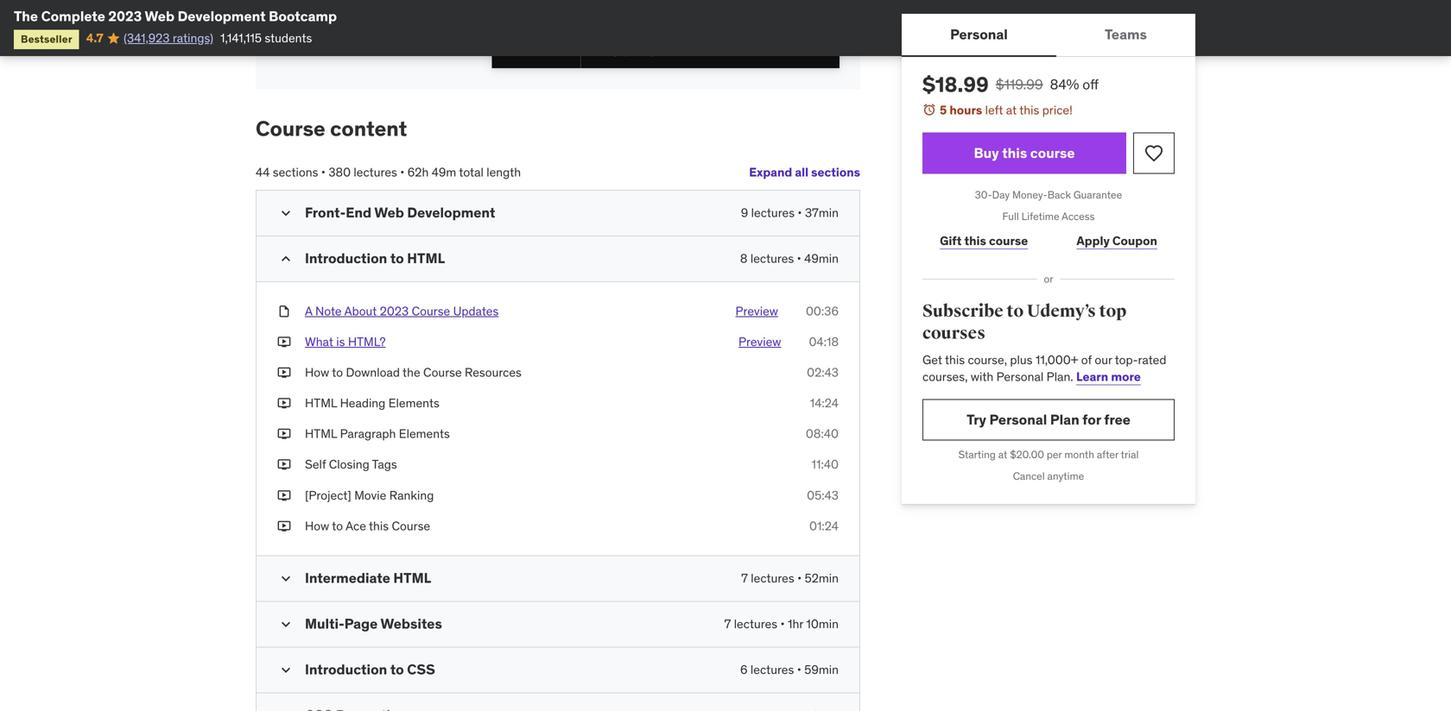 Task type: vqa. For each thing, say whether or not it's contained in the screenshot.


Task type: describe. For each thing, give the bounding box(es) containing it.
xsmall image for html heading elements
[[277, 395, 291, 412]]

introduction to css
[[305, 661, 435, 679]]

8 lectures • 49min
[[740, 251, 839, 266]]

0 vertical spatial at
[[1006, 102, 1017, 118]]

lectures for web
[[751, 205, 795, 221]]

download
[[346, 365, 400, 381]]

buy
[[974, 144, 999, 162]]

6 lectures • 59min
[[740, 663, 839, 678]]

for
[[1083, 411, 1101, 429]]

gift
[[940, 233, 962, 249]]

introduction for introduction to css
[[305, 661, 387, 679]]

content
[[330, 116, 407, 142]]

this down $119.99
[[1020, 102, 1040, 118]]

• for intermediate html
[[798, 571, 802, 587]]

coupon
[[1113, 233, 1158, 249]]

get
[[923, 352, 942, 368]]

html paragraph elements
[[305, 426, 450, 442]]

course for a note about 2023 course updates
[[412, 303, 450, 319]]

preview for 04:18
[[739, 334, 781, 350]]

gift this course
[[940, 233, 1028, 249]]

about
[[344, 303, 377, 319]]

04:18
[[809, 334, 839, 350]]

top-
[[1115, 352, 1138, 368]]

what is html?
[[305, 334, 386, 350]]

try personal plan for free link
[[923, 400, 1175, 441]]

lectures up 7 lectures • 1hr 10min
[[751, 571, 795, 587]]

anytime
[[1048, 470, 1085, 483]]

with
[[971, 369, 994, 385]]

a note about 2023 course updates
[[305, 303, 499, 319]]

10min
[[806, 617, 839, 632]]

wishlist image
[[1144, 143, 1165, 164]]

gift this course link
[[923, 224, 1046, 258]]

buy this course button
[[923, 133, 1127, 174]]

84%
[[1050, 76, 1079, 93]]

6
[[740, 663, 748, 678]]

lectures for html
[[751, 251, 794, 266]]

3 small image from the top
[[277, 708, 295, 712]]

apply
[[1077, 233, 1110, 249]]

a note about 2023 course updates button
[[305, 303, 499, 320]]

alarm image
[[923, 103, 937, 117]]

course up 44
[[256, 116, 326, 142]]

the
[[403, 365, 420, 381]]

1 vertical spatial development
[[407, 204, 495, 221]]

movie
[[354, 488, 387, 504]]

apply coupon button
[[1060, 224, 1175, 258]]

intermediate html
[[305, 570, 431, 588]]

html heading elements
[[305, 396, 440, 411]]

introduction for introduction to html
[[305, 249, 387, 267]]

00:36
[[806, 303, 839, 319]]

lectures for css
[[751, 663, 794, 678]]

back
[[1048, 188, 1071, 202]]

this right ace
[[369, 519, 389, 534]]

small image for multi-page websites
[[277, 616, 295, 634]]

tab list containing personal
[[902, 14, 1196, 57]]

a
[[305, 303, 312, 319]]

0 vertical spatial web
[[145, 7, 175, 25]]

multi-
[[305, 616, 344, 633]]

how to ace this course
[[305, 519, 430, 534]]

1 vertical spatial web
[[374, 204, 404, 221]]

(341,923 ratings)
[[124, 30, 213, 46]]

learn more
[[1077, 369, 1141, 385]]

2 vertical spatial personal
[[990, 411, 1047, 429]]

tags
[[372, 457, 397, 473]]

62h 49m
[[408, 165, 456, 180]]

length
[[487, 165, 521, 180]]

xsmall image for how to ace this course
[[277, 518, 291, 535]]

price!
[[1043, 102, 1073, 118]]

front-end web development
[[305, 204, 495, 221]]

introduction to html
[[305, 249, 445, 267]]

0 horizontal spatial development
[[178, 7, 266, 25]]

a
[[300, 13, 307, 29]]

preview for 00:36
[[736, 303, 778, 319]]

front-
[[305, 204, 346, 221]]

49min
[[805, 251, 839, 266]]

(341,923
[[124, 30, 170, 46]]

0 vertical spatial 2023
[[108, 7, 142, 25]]

how to download the course resources
[[305, 365, 522, 381]]

total
[[459, 165, 484, 180]]

our
[[1095, 352, 1112, 368]]

xsmall image for html paragraph elements
[[277, 426, 291, 443]]

to for ace
[[332, 519, 343, 534]]

access
[[1062, 210, 1095, 223]]

top
[[1099, 301, 1127, 322]]

380
[[329, 165, 351, 180]]

day
[[992, 188, 1010, 202]]

expand all sections button
[[749, 155, 861, 190]]

plan
[[1050, 411, 1080, 429]]

see
[[276, 13, 297, 29]]

small image for introduction to css
[[277, 662, 295, 680]]

bestseller
[[21, 32, 72, 46]]

closing
[[329, 457, 370, 473]]

• for introduction to css
[[797, 663, 802, 678]]

[project]
[[305, 488, 351, 504]]

• for front-end web development
[[798, 205, 802, 221]]

to for html
[[390, 249, 404, 267]]

complete
[[41, 7, 105, 25]]

course,
[[968, 352, 1007, 368]]

small image for front-
[[277, 205, 295, 222]]

course for how to ace this course
[[392, 519, 430, 534]]

2023 inside button
[[380, 303, 409, 319]]

of
[[1082, 352, 1092, 368]]

08:40
[[806, 426, 839, 442]]

personal inside get this course, plus 11,000+ of our top-rated courses, with personal plan.
[[997, 369, 1044, 385]]

to for download
[[332, 365, 343, 381]]

html down front-end web development
[[407, 249, 445, 267]]

elements for html heading elements
[[389, 396, 440, 411]]

subscribe to udemy's top courses
[[923, 301, 1127, 344]]

small image for introduction to html
[[277, 250, 295, 268]]

courses
[[923, 323, 986, 344]]

buy this course
[[974, 144, 1075, 162]]

14:24
[[810, 396, 839, 411]]

at inside starting at $20.00 per month after trial cancel anytime
[[999, 448, 1008, 462]]

heading
[[340, 396, 386, 411]]

after
[[1097, 448, 1119, 462]]



Task type: locate. For each thing, give the bounding box(es) containing it.
• left 62h 49m
[[400, 165, 405, 180]]

2 vertical spatial small image
[[277, 662, 295, 680]]

1 vertical spatial personal
[[997, 369, 1044, 385]]

more
[[1111, 369, 1141, 385]]

0 vertical spatial how
[[305, 365, 329, 381]]

to for css
[[390, 661, 404, 679]]

course down ranking
[[392, 519, 430, 534]]

full
[[1003, 210, 1019, 223]]

5 hours left at this price!
[[940, 102, 1073, 118]]

2 xsmall image from the top
[[277, 365, 291, 381]]

3 xsmall image from the top
[[277, 395, 291, 412]]

introduction down end
[[305, 249, 387, 267]]

44
[[256, 165, 270, 180]]

to for udemy's
[[1007, 301, 1024, 322]]

1 horizontal spatial development
[[407, 204, 495, 221]]

$18.99
[[923, 72, 989, 98]]

0 horizontal spatial 2023
[[108, 7, 142, 25]]

xsmall image
[[277, 303, 291, 320], [277, 426, 291, 443], [277, 518, 291, 535]]

xsmall image left ace
[[277, 518, 291, 535]]

course inside the "buy this course" button
[[1031, 144, 1075, 162]]

try
[[967, 411, 987, 429]]

0 vertical spatial course
[[1031, 144, 1075, 162]]

this for gift
[[965, 233, 987, 249]]

• left the 380 on the left of the page
[[321, 165, 326, 180]]

personal
[[950, 25, 1008, 43], [997, 369, 1044, 385], [990, 411, 1047, 429]]

• left 59min
[[797, 663, 802, 678]]

off
[[1083, 76, 1099, 93]]

11:40
[[812, 457, 839, 473]]

to down is
[[332, 365, 343, 381]]

course
[[1031, 144, 1075, 162], [989, 233, 1028, 249]]

2023 right 'about' at the top
[[380, 303, 409, 319]]

xsmall image for self closing tags
[[277, 457, 291, 474]]

0 horizontal spatial course
[[989, 233, 1028, 249]]

course content
[[256, 116, 407, 142]]

1 vertical spatial how
[[305, 519, 329, 534]]

0 vertical spatial 7
[[741, 571, 748, 587]]

personal down plus
[[997, 369, 1044, 385]]

4.7
[[86, 30, 103, 46]]

preview
[[736, 303, 778, 319], [739, 334, 781, 350]]

end
[[346, 204, 372, 221]]

html up self
[[305, 426, 337, 442]]

1 horizontal spatial sections
[[811, 164, 861, 180]]

html left heading
[[305, 396, 337, 411]]

course right the
[[423, 365, 462, 381]]

learn
[[1077, 369, 1109, 385]]

expand all sections
[[749, 164, 861, 180]]

how down [project]
[[305, 519, 329, 534]]

3 small image from the top
[[277, 662, 295, 680]]

44 sections • 380 lectures • 62h 49m total length
[[256, 165, 521, 180]]

lectures right the 380 on the left of the page
[[354, 165, 397, 180]]

preview left 04:18
[[739, 334, 781, 350]]

this right gift
[[965, 233, 987, 249]]

• left 49min
[[797, 251, 802, 266]]

to left the css
[[390, 661, 404, 679]]

all
[[795, 164, 809, 180]]

how for how to ace this course
[[305, 519, 329, 534]]

to down front-end web development
[[390, 249, 404, 267]]

• for multi-page websites
[[781, 617, 785, 632]]

money-
[[1013, 188, 1048, 202]]

2 small image from the top
[[277, 571, 295, 588]]

30-day money-back guarantee full lifetime access
[[975, 188, 1122, 223]]

1 horizontal spatial 7
[[741, 571, 748, 587]]

course inside gift this course link
[[989, 233, 1028, 249]]

web up (341,923 ratings) in the top of the page
[[145, 7, 175, 25]]

• left 1hr
[[781, 617, 785, 632]]

guarantee
[[1074, 188, 1122, 202]]

this inside button
[[1002, 144, 1027, 162]]

self closing tags
[[305, 457, 397, 473]]

xsmall image for how to download the course resources
[[277, 365, 291, 381]]

updates
[[453, 303, 499, 319]]

9
[[741, 205, 748, 221]]

xsmall image left paragraph
[[277, 426, 291, 443]]

html?
[[348, 334, 386, 350]]

css
[[407, 661, 435, 679]]

tab list
[[902, 14, 1196, 57]]

lectures right 8
[[751, 251, 794, 266]]

$119.99
[[996, 76, 1043, 93]]

free
[[1104, 411, 1131, 429]]

course for buy this course
[[1031, 144, 1075, 162]]

1 vertical spatial small image
[[277, 571, 295, 588]]

1 vertical spatial preview
[[739, 334, 781, 350]]

3 xsmall image from the top
[[277, 518, 291, 535]]

course left updates
[[412, 303, 450, 319]]

see a demo link
[[276, 0, 340, 30]]

1 vertical spatial 2023
[[380, 303, 409, 319]]

see a demo
[[276, 13, 340, 29]]

to
[[390, 249, 404, 267], [1007, 301, 1024, 322], [332, 365, 343, 381], [332, 519, 343, 534], [390, 661, 404, 679]]

1 introduction from the top
[[305, 249, 387, 267]]

resources
[[465, 365, 522, 381]]

2 vertical spatial xsmall image
[[277, 518, 291, 535]]

0 vertical spatial small image
[[277, 250, 295, 268]]

multi-page websites
[[305, 616, 442, 633]]

the complete 2023 web development bootcamp
[[14, 7, 337, 25]]

0 horizontal spatial sections
[[273, 165, 318, 180]]

1 vertical spatial course
[[989, 233, 1028, 249]]

left
[[985, 102, 1003, 118]]

lectures right 6
[[751, 663, 794, 678]]

0 horizontal spatial 7
[[725, 617, 731, 632]]

development down 62h 49m
[[407, 204, 495, 221]]

starting
[[959, 448, 996, 462]]

small image
[[277, 250, 295, 268], [277, 616, 295, 634], [277, 662, 295, 680]]

course inside button
[[412, 303, 450, 319]]

xsmall image for [project] movie ranking
[[277, 488, 291, 504]]

0 horizontal spatial web
[[145, 7, 175, 25]]

personal inside button
[[950, 25, 1008, 43]]

development up 1,141,115
[[178, 7, 266, 25]]

elements for html paragraph elements
[[399, 426, 450, 442]]

5 xsmall image from the top
[[277, 488, 291, 504]]

1 horizontal spatial 2023
[[380, 303, 409, 319]]

sections inside expand all sections dropdown button
[[811, 164, 861, 180]]

preview down 8
[[736, 303, 778, 319]]

1 vertical spatial small image
[[277, 616, 295, 634]]

learn more link
[[1077, 369, 1141, 385]]

development
[[178, 7, 266, 25], [407, 204, 495, 221]]

ranking
[[389, 488, 434, 504]]

2023
[[108, 7, 142, 25], [380, 303, 409, 319]]

7 for multi-page websites
[[725, 617, 731, 632]]

1 small image from the top
[[277, 205, 295, 222]]

xsmall image
[[277, 334, 291, 351], [277, 365, 291, 381], [277, 395, 291, 412], [277, 457, 291, 474], [277, 488, 291, 504]]

[project] movie ranking
[[305, 488, 434, 504]]

7
[[741, 571, 748, 587], [725, 617, 731, 632]]

sections right "all"
[[811, 164, 861, 180]]

trial
[[1121, 448, 1139, 462]]

lifetime
[[1022, 210, 1060, 223]]

xsmall image left a
[[277, 303, 291, 320]]

self
[[305, 457, 326, 473]]

intermediate
[[305, 570, 390, 588]]

1,141,115
[[220, 30, 262, 46]]

introduction down page at bottom left
[[305, 661, 387, 679]]

2 xsmall image from the top
[[277, 426, 291, 443]]

how for how to download the course resources
[[305, 365, 329, 381]]

2 vertical spatial small image
[[277, 708, 295, 712]]

paragraph
[[340, 426, 396, 442]]

• left 37min
[[798, 205, 802, 221]]

2023 up (341,923
[[108, 7, 142, 25]]

1 vertical spatial introduction
[[305, 661, 387, 679]]

1 horizontal spatial web
[[374, 204, 404, 221]]

to left udemy's
[[1007, 301, 1024, 322]]

1 vertical spatial elements
[[399, 426, 450, 442]]

at left $20.00
[[999, 448, 1008, 462]]

2 sections from the left
[[273, 165, 318, 180]]

5
[[940, 102, 947, 118]]

personal up the $18.99
[[950, 25, 1008, 43]]

subscribe
[[923, 301, 1004, 322]]

ratings)
[[173, 30, 213, 46]]

page
[[344, 616, 378, 633]]

1 small image from the top
[[277, 250, 295, 268]]

plan.
[[1047, 369, 1074, 385]]

7 lectures • 1hr 10min
[[725, 617, 839, 632]]

small image
[[277, 205, 295, 222], [277, 571, 295, 588], [277, 708, 295, 712]]

this up courses,
[[945, 352, 965, 368]]

0 vertical spatial introduction
[[305, 249, 387, 267]]

course for gift this course
[[989, 233, 1028, 249]]

4 xsmall image from the top
[[277, 457, 291, 474]]

teams button
[[1057, 14, 1196, 55]]

1 vertical spatial 7
[[725, 617, 731, 632]]

how down what
[[305, 365, 329, 381]]

to left ace
[[332, 519, 343, 534]]

apply coupon
[[1077, 233, 1158, 249]]

is
[[336, 334, 345, 350]]

month
[[1065, 448, 1095, 462]]

1 vertical spatial at
[[999, 448, 1008, 462]]

personal button
[[902, 14, 1057, 55]]

7 left 1hr
[[725, 617, 731, 632]]

37min
[[805, 205, 839, 221]]

html up websites
[[393, 570, 431, 588]]

course
[[256, 116, 326, 142], [412, 303, 450, 319], [423, 365, 462, 381], [392, 519, 430, 534]]

0 vertical spatial small image
[[277, 205, 295, 222]]

7 for intermediate html
[[741, 571, 748, 587]]

this inside get this course, plus 11,000+ of our top-rated courses, with personal plan.
[[945, 352, 965, 368]]

0 vertical spatial personal
[[950, 25, 1008, 43]]

1 how from the top
[[305, 365, 329, 381]]

personal up $20.00
[[990, 411, 1047, 429]]

1 xsmall image from the top
[[277, 303, 291, 320]]

small image for intermediate
[[277, 571, 295, 588]]

0 vertical spatial elements
[[389, 396, 440, 411]]

2 introduction from the top
[[305, 661, 387, 679]]

1,141,115 students
[[220, 30, 312, 46]]

elements
[[389, 396, 440, 411], [399, 426, 450, 442]]

udemy's
[[1027, 301, 1096, 322]]

at right left
[[1006, 102, 1017, 118]]

course for how to download the course resources
[[423, 365, 462, 381]]

lectures for websites
[[734, 617, 778, 632]]

• left 52min in the right of the page
[[798, 571, 802, 587]]

0 vertical spatial xsmall image
[[277, 303, 291, 320]]

1 vertical spatial xsmall image
[[277, 426, 291, 443]]

this for buy
[[1002, 144, 1027, 162]]

2 how from the top
[[305, 519, 329, 534]]

7 up 7 lectures • 1hr 10min
[[741, 571, 748, 587]]

course down full
[[989, 233, 1028, 249]]

lectures left 1hr
[[734, 617, 778, 632]]

starting at $20.00 per month after trial cancel anytime
[[959, 448, 1139, 483]]

59min
[[805, 663, 839, 678]]

this right buy at the top of page
[[1002, 144, 1027, 162]]

hours
[[950, 102, 983, 118]]

0 vertical spatial preview
[[736, 303, 778, 319]]

8
[[740, 251, 748, 266]]

sections right 44
[[273, 165, 318, 180]]

elements right paragraph
[[399, 426, 450, 442]]

2 small image from the top
[[277, 616, 295, 634]]

1 sections from the left
[[811, 164, 861, 180]]

web right end
[[374, 204, 404, 221]]

expand
[[749, 164, 792, 180]]

05:43
[[807, 488, 839, 504]]

course up back
[[1031, 144, 1075, 162]]

0 vertical spatial development
[[178, 7, 266, 25]]

html
[[407, 249, 445, 267], [305, 396, 337, 411], [305, 426, 337, 442], [393, 570, 431, 588]]

1 horizontal spatial course
[[1031, 144, 1075, 162]]

1 xsmall image from the top
[[277, 334, 291, 351]]

• for introduction to html
[[797, 251, 802, 266]]

to inside subscribe to udemy's top courses
[[1007, 301, 1024, 322]]

or
[[1044, 273, 1054, 286]]

this for get
[[945, 352, 965, 368]]

lectures right 9
[[751, 205, 795, 221]]

elements down how to download the course resources
[[389, 396, 440, 411]]



